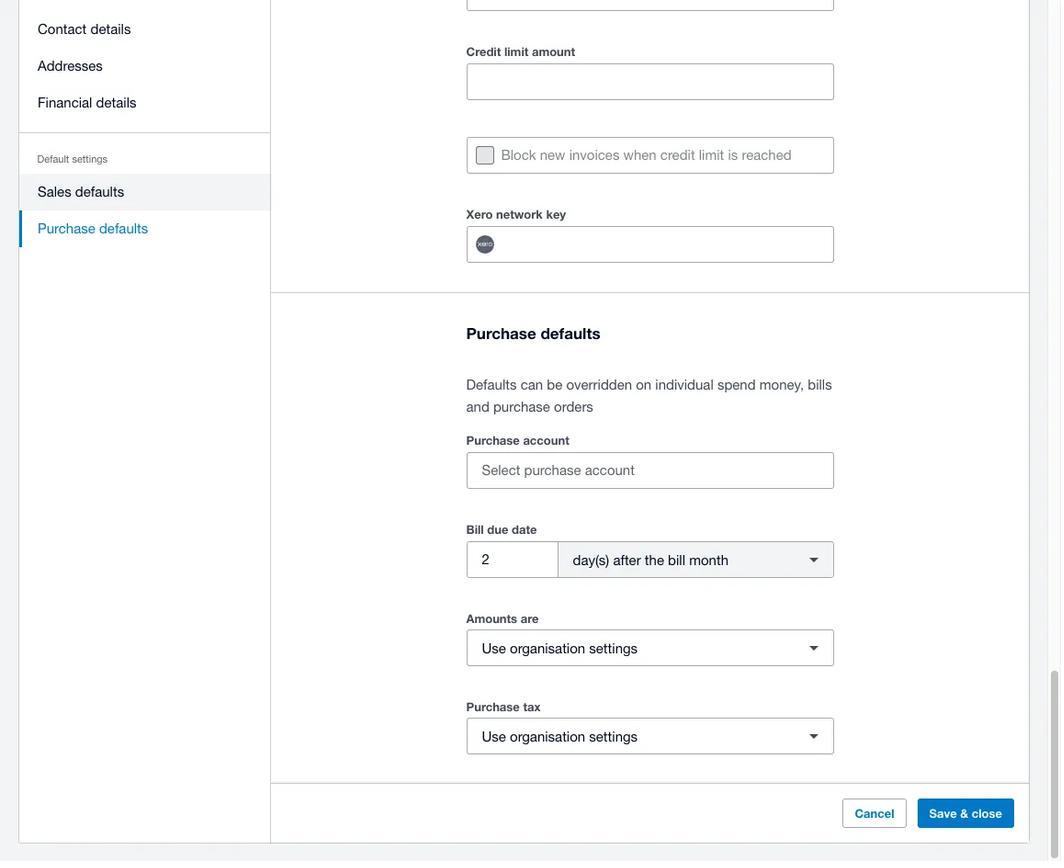 Task type: vqa. For each thing, say whether or not it's contained in the screenshot.
List of transactions 'element' at the bottom
no



Task type: describe. For each thing, give the bounding box(es) containing it.
individual
[[656, 377, 714, 393]]

account
[[523, 433, 570, 448]]

contact details link
[[19, 11, 271, 48]]

bill
[[668, 552, 686, 568]]

reached
[[742, 147, 792, 163]]

tax
[[523, 700, 541, 714]]

bill due date group
[[467, 542, 834, 578]]

new
[[540, 147, 566, 163]]

menu containing contact details
[[19, 0, 271, 258]]

Credit limit amount number field
[[467, 64, 833, 99]]

1 vertical spatial limit
[[699, 147, 725, 163]]

credit
[[661, 147, 696, 163]]

xero network key
[[467, 207, 566, 221]]

key
[[546, 207, 566, 221]]

financial details link
[[19, 85, 271, 121]]

bill due date
[[467, 522, 537, 537]]

can
[[521, 377, 543, 393]]

sales defaults link
[[19, 174, 271, 211]]

amount
[[532, 44, 576, 59]]

credit
[[467, 44, 501, 59]]

month
[[690, 552, 729, 568]]

save & close
[[930, 806, 1003, 821]]

bill
[[467, 522, 484, 537]]

use organisation settings for are
[[482, 640, 638, 656]]

0 vertical spatial limit
[[505, 44, 529, 59]]

details for contact details
[[91, 21, 131, 37]]

credit limit amount
[[467, 44, 576, 59]]

amounts
[[467, 611, 518, 626]]

2 vertical spatial defaults
[[541, 324, 601, 343]]

Xero network key field
[[511, 227, 833, 262]]

financial details
[[38, 95, 137, 110]]

purchase account
[[467, 433, 570, 448]]

purchase inside menu
[[38, 221, 95, 236]]

defaults for "sales defaults" link
[[75, 184, 124, 199]]

save
[[930, 806, 958, 821]]

organisation for amounts are
[[510, 640, 586, 656]]

addresses
[[38, 58, 103, 74]]

details for financial details
[[96, 95, 137, 110]]



Task type: locate. For each thing, give the bounding box(es) containing it.
organisation
[[510, 640, 586, 656], [510, 729, 586, 744]]

none number field inside bill due date group
[[467, 542, 558, 577]]

organisation down tax
[[510, 729, 586, 744]]

purchase down and
[[467, 433, 520, 448]]

0 vertical spatial details
[[91, 21, 131, 37]]

0 vertical spatial defaults
[[75, 184, 124, 199]]

purchase down sales
[[38, 221, 95, 236]]

settings
[[73, 154, 108, 165], [590, 640, 638, 656], [590, 729, 638, 744]]

save & close button
[[918, 799, 1015, 828]]

defaults can be overridden on individual spend money, bills and purchase orders
[[467, 377, 833, 415]]

are
[[521, 611, 539, 626]]

contact details
[[38, 21, 131, 37]]

1 vertical spatial details
[[96, 95, 137, 110]]

1 vertical spatial organisation
[[510, 729, 586, 744]]

spend
[[718, 377, 756, 393]]

when
[[624, 147, 657, 163]]

1 use from the top
[[482, 640, 506, 656]]

0 horizontal spatial purchase defaults
[[38, 221, 148, 236]]

invoices
[[570, 147, 620, 163]]

0 vertical spatial use organisation settings
[[482, 640, 638, 656]]

xero
[[467, 207, 493, 221]]

defaults
[[75, 184, 124, 199], [99, 221, 148, 236], [541, 324, 601, 343]]

addresses link
[[19, 48, 271, 85]]

limit right credit
[[505, 44, 529, 59]]

use down purchase tax
[[482, 729, 506, 744]]

cancel button
[[843, 799, 907, 828]]

1 vertical spatial use
[[482, 729, 506, 744]]

overridden
[[567, 377, 633, 393]]

settings inside menu
[[73, 154, 108, 165]]

1 vertical spatial use organisation settings button
[[467, 718, 834, 755]]

&
[[961, 806, 969, 821]]

0 vertical spatial use organisation settings button
[[467, 630, 834, 667]]

limit
[[505, 44, 529, 59], [699, 147, 725, 163]]

use organisation settings down are
[[482, 640, 638, 656]]

purchase tax
[[467, 700, 541, 714]]

and
[[467, 399, 490, 415]]

is
[[729, 147, 738, 163]]

use for purchase
[[482, 729, 506, 744]]

default
[[38, 154, 70, 165]]

purchase up defaults
[[467, 324, 537, 343]]

purchase defaults link
[[19, 211, 271, 247]]

use
[[482, 640, 506, 656], [482, 729, 506, 744]]

purchase
[[38, 221, 95, 236], [467, 324, 537, 343], [467, 433, 520, 448], [467, 700, 520, 714]]

network
[[496, 207, 543, 221]]

bills
[[808, 377, 833, 393]]

on
[[636, 377, 652, 393]]

use organisation settings
[[482, 640, 638, 656], [482, 729, 638, 744]]

use organisation settings button for purchase tax
[[467, 718, 834, 755]]

financial
[[38, 95, 92, 110]]

default settings
[[38, 154, 108, 165]]

2 use organisation settings from the top
[[482, 729, 638, 744]]

defaults down default settings
[[75, 184, 124, 199]]

orders
[[554, 399, 594, 415]]

day(s) after the bill month
[[573, 552, 729, 568]]

Purchase account field
[[467, 453, 833, 488]]

2 vertical spatial settings
[[590, 729, 638, 744]]

due
[[488, 522, 509, 537]]

sales defaults
[[38, 184, 124, 199]]

after
[[614, 552, 641, 568]]

0 vertical spatial settings
[[73, 154, 108, 165]]

close
[[972, 806, 1003, 821]]

menu
[[19, 0, 271, 258]]

day(s) after the bill month button
[[558, 542, 834, 578]]

defaults down "sales defaults" link
[[99, 221, 148, 236]]

1 vertical spatial settings
[[590, 640, 638, 656]]

defaults inside "sales defaults" link
[[75, 184, 124, 199]]

amounts are
[[467, 611, 539, 626]]

0 vertical spatial organisation
[[510, 640, 586, 656]]

block
[[501, 147, 536, 163]]

purchase defaults up can
[[467, 324, 601, 343]]

details down addresses link at left top
[[96, 95, 137, 110]]

cancel
[[855, 806, 895, 821]]

use organisation settings for tax
[[482, 729, 638, 744]]

day(s)
[[573, 552, 610, 568]]

the
[[645, 552, 665, 568]]

details
[[91, 21, 131, 37], [96, 95, 137, 110]]

0 vertical spatial purchase defaults
[[38, 221, 148, 236]]

1 vertical spatial purchase defaults
[[467, 324, 601, 343]]

1 horizontal spatial limit
[[699, 147, 725, 163]]

purchase left tax
[[467, 700, 520, 714]]

0 horizontal spatial limit
[[505, 44, 529, 59]]

1 use organisation settings button from the top
[[467, 630, 834, 667]]

organisation for purchase tax
[[510, 729, 586, 744]]

limit left is
[[699, 147, 725, 163]]

use organisation settings button
[[467, 630, 834, 667], [467, 718, 834, 755]]

defaults for purchase defaults link
[[99, 221, 148, 236]]

None number field
[[467, 542, 558, 577]]

1 organisation from the top
[[510, 640, 586, 656]]

1 vertical spatial use organisation settings
[[482, 729, 638, 744]]

purchase defaults down sales defaults
[[38, 221, 148, 236]]

be
[[547, 377, 563, 393]]

use organisation settings button for amounts are
[[467, 630, 834, 667]]

1 horizontal spatial purchase defaults
[[467, 324, 601, 343]]

settings for amounts are
[[590, 640, 638, 656]]

Discount number field
[[467, 0, 797, 9]]

settings for purchase tax
[[590, 729, 638, 744]]

defaults up be in the right top of the page
[[541, 324, 601, 343]]

purchase defaults
[[38, 221, 148, 236], [467, 324, 601, 343]]

1 use organisation settings from the top
[[482, 640, 638, 656]]

organisation down are
[[510, 640, 586, 656]]

purchase
[[494, 399, 551, 415]]

use organisation settings down tax
[[482, 729, 638, 744]]

date
[[512, 522, 537, 537]]

sales
[[38, 184, 71, 199]]

1 vertical spatial defaults
[[99, 221, 148, 236]]

block new invoices when credit limit is reached
[[501, 147, 792, 163]]

0 vertical spatial use
[[482, 640, 506, 656]]

2 organisation from the top
[[510, 729, 586, 744]]

2 use organisation settings button from the top
[[467, 718, 834, 755]]

use down amounts
[[482, 640, 506, 656]]

use for amounts
[[482, 640, 506, 656]]

contact
[[38, 21, 87, 37]]

defaults inside purchase defaults link
[[99, 221, 148, 236]]

money,
[[760, 377, 805, 393]]

2 use from the top
[[482, 729, 506, 744]]

defaults
[[467, 377, 517, 393]]

details right contact
[[91, 21, 131, 37]]



